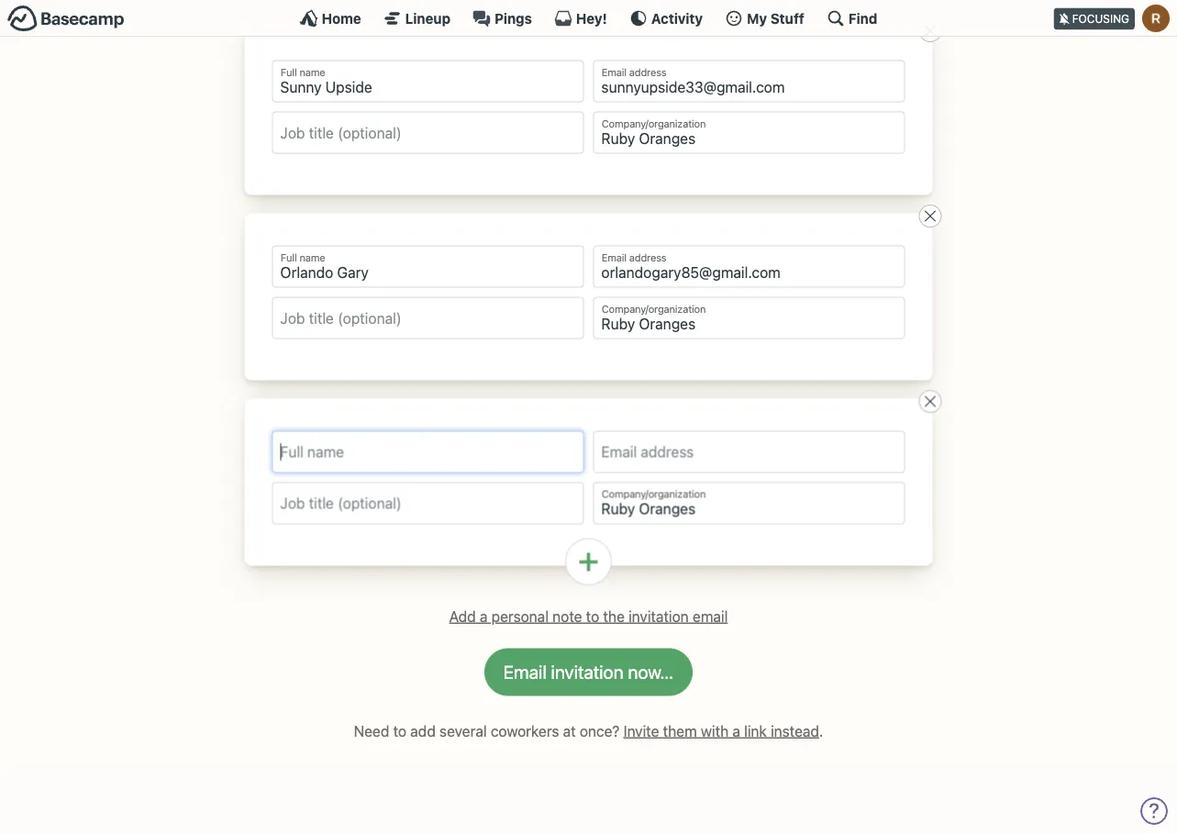 Task type: vqa. For each thing, say whether or not it's contained in the screenshot.
EMAIL ADDRESS for 3rd Email address Email Field from the bottom of the page
yes



Task type: describe. For each thing, give the bounding box(es) containing it.
3 email address email field from the top
[[594, 432, 906, 474]]

hey!
[[576, 10, 608, 26]]

1 horizontal spatial a
[[733, 723, 741, 741]]

add
[[450, 608, 476, 626]]

email
[[693, 608, 728, 626]]

address for email address email field related to second company/organization text box from the bottom of the page
[[630, 252, 667, 264]]

email address email field for second company/organization text box from the bottom of the page
[[594, 246, 906, 288]]

address for email address email field corresponding to company/organization text field
[[630, 67, 667, 79]]

ruby image
[[1143, 5, 1170, 32]]

focusing button
[[1055, 0, 1178, 36]]

lineup link
[[383, 9, 451, 28]]

Full name text field
[[272, 246, 584, 288]]

a inside button
[[480, 608, 488, 626]]

focusing
[[1073, 12, 1130, 25]]

switch accounts image
[[7, 5, 125, 33]]

lineup
[[406, 10, 451, 26]]

3 company/organization from the top
[[602, 489, 706, 501]]

company/organization for email address email field related to second company/organization text box from the bottom of the page
[[602, 304, 706, 316]]

my stuff button
[[725, 9, 805, 28]]

home
[[322, 10, 361, 26]]

full for second full name text box from the bottom of the page
[[281, 67, 297, 79]]

the
[[604, 608, 625, 626]]

them
[[663, 723, 697, 741]]

link
[[745, 723, 767, 741]]

need to add several coworkers at once? invite them with a link instead .
[[354, 723, 824, 741]]

to inside button
[[586, 608, 600, 626]]

email for second full name text box from the bottom of the page
[[602, 67, 627, 79]]

pings
[[495, 10, 532, 26]]

find button
[[827, 9, 878, 28]]

company/organization for email address email field corresponding to company/organization text field
[[602, 118, 706, 130]]

1 full name text field from the top
[[272, 61, 584, 103]]



Task type: locate. For each thing, give the bounding box(es) containing it.
1 vertical spatial name
[[300, 252, 325, 264]]

email for full name text field
[[602, 252, 627, 264]]

1 vertical spatial full name
[[281, 252, 325, 264]]

invite
[[624, 723, 660, 741]]

job title (optional) text field for second full name text box from the bottom of the page
[[272, 112, 584, 154]]

hey! button
[[554, 9, 608, 28]]

add
[[411, 723, 436, 741]]

2 company/organization from the top
[[602, 304, 706, 316]]

a right the add
[[480, 608, 488, 626]]

1 vertical spatial a
[[733, 723, 741, 741]]

invite them with a link instead link
[[624, 723, 820, 741]]

email address for email address email field corresponding to company/organization text field
[[602, 67, 667, 79]]

invitation
[[629, 608, 689, 626]]

main element
[[0, 0, 1178, 37]]

note
[[553, 608, 583, 626]]

2 name from the top
[[300, 252, 325, 264]]

1 address from the top
[[630, 67, 667, 79]]

full
[[281, 67, 297, 79], [281, 252, 297, 264]]

Company/organization text field
[[594, 112, 906, 154]]

activity
[[652, 10, 703, 26]]

2 company/organization text field from the top
[[594, 483, 906, 525]]

to left the
[[586, 608, 600, 626]]

0 vertical spatial full name text field
[[272, 61, 584, 103]]

address
[[630, 67, 667, 79], [630, 252, 667, 264]]

email
[[602, 67, 627, 79], [602, 252, 627, 264]]

once?
[[580, 723, 620, 741]]

full for full name text field
[[281, 252, 297, 264]]

1 vertical spatial email address email field
[[594, 246, 906, 288]]

2 vertical spatial company/organization
[[602, 489, 706, 501]]

full name for second full name text box from the bottom of the page
[[281, 67, 325, 79]]

company/organization
[[602, 118, 706, 130], [602, 304, 706, 316], [602, 489, 706, 501]]

email address email field for company/organization text field
[[594, 61, 906, 103]]

1 vertical spatial job title (optional) text field
[[272, 298, 584, 340]]

email address
[[602, 67, 667, 79], [602, 252, 667, 264]]

1 name from the top
[[300, 67, 325, 79]]

1 vertical spatial address
[[630, 252, 667, 264]]

1 full from the top
[[281, 67, 297, 79]]

name for second full name text box from the bottom of the page
[[300, 67, 325, 79]]

0 vertical spatial email address email field
[[594, 61, 906, 103]]

a
[[480, 608, 488, 626], [733, 723, 741, 741]]

0 vertical spatial address
[[630, 67, 667, 79]]

0 horizontal spatial a
[[480, 608, 488, 626]]

several
[[440, 723, 487, 741]]

name
[[300, 67, 325, 79], [300, 252, 325, 264]]

Company/organization text field
[[594, 298, 906, 340], [594, 483, 906, 525]]

1 vertical spatial email
[[602, 252, 627, 264]]

0 vertical spatial a
[[480, 608, 488, 626]]

0 vertical spatial email
[[602, 67, 627, 79]]

2 email address from the top
[[602, 252, 667, 264]]

None submit
[[485, 649, 693, 697]]

0 vertical spatial full name
[[281, 67, 325, 79]]

.
[[820, 723, 824, 741]]

2 full from the top
[[281, 252, 297, 264]]

0 vertical spatial company/organization
[[602, 118, 706, 130]]

pings button
[[473, 9, 532, 28]]

0 vertical spatial email address
[[602, 67, 667, 79]]

0 vertical spatial to
[[586, 608, 600, 626]]

1 vertical spatial email address
[[602, 252, 667, 264]]

1 vertical spatial to
[[393, 723, 407, 741]]

1 email from the top
[[602, 67, 627, 79]]

3 job title (optional) text field from the top
[[272, 483, 584, 525]]

personal
[[492, 608, 549, 626]]

add a personal note to the invitation email
[[450, 608, 728, 626]]

0 horizontal spatial to
[[393, 723, 407, 741]]

find
[[849, 10, 878, 26]]

2 vertical spatial email address email field
[[594, 432, 906, 474]]

home link
[[300, 9, 361, 28]]

1 company/organization text field from the top
[[594, 298, 906, 340]]

1 vertical spatial full
[[281, 252, 297, 264]]

name for full name text field
[[300, 252, 325, 264]]

2 full name text field from the top
[[272, 432, 584, 474]]

at
[[563, 723, 576, 741]]

activity link
[[630, 9, 703, 28]]

0 vertical spatial name
[[300, 67, 325, 79]]

2 vertical spatial job title (optional) text field
[[272, 483, 584, 525]]

a left link
[[733, 723, 741, 741]]

full name for full name text field
[[281, 252, 325, 264]]

1 company/organization from the top
[[602, 118, 706, 130]]

email address for email address email field related to second company/organization text box from the bottom of the page
[[602, 252, 667, 264]]

2 job title (optional) text field from the top
[[272, 298, 584, 340]]

1 email address email field from the top
[[594, 61, 906, 103]]

Job title (optional) text field
[[272, 112, 584, 154], [272, 298, 584, 340], [272, 483, 584, 525]]

1 email address from the top
[[602, 67, 667, 79]]

full name
[[281, 67, 325, 79], [281, 252, 325, 264]]

0 vertical spatial job title (optional) text field
[[272, 112, 584, 154]]

my stuff
[[747, 10, 805, 26]]

1 full name from the top
[[281, 67, 325, 79]]

1 vertical spatial full name text field
[[272, 432, 584, 474]]

0 vertical spatial company/organization text field
[[594, 298, 906, 340]]

stuff
[[771, 10, 805, 26]]

instead
[[771, 723, 820, 741]]

1 vertical spatial company/organization text field
[[594, 483, 906, 525]]

0 vertical spatial full
[[281, 67, 297, 79]]

to
[[586, 608, 600, 626], [393, 723, 407, 741]]

1 horizontal spatial to
[[586, 608, 600, 626]]

to left add
[[393, 723, 407, 741]]

2 email from the top
[[602, 252, 627, 264]]

1 job title (optional) text field from the top
[[272, 112, 584, 154]]

with
[[701, 723, 729, 741]]

coworkers
[[491, 723, 560, 741]]

2 address from the top
[[630, 252, 667, 264]]

my
[[747, 10, 768, 26]]

Full name text field
[[272, 61, 584, 103], [272, 432, 584, 474]]

1 vertical spatial company/organization
[[602, 304, 706, 316]]

add a personal note to the invitation email button
[[442, 603, 736, 631]]

2 email address email field from the top
[[594, 246, 906, 288]]

job title (optional) text field for full name text field
[[272, 298, 584, 340]]

need
[[354, 723, 390, 741]]

Email address email field
[[594, 61, 906, 103], [594, 246, 906, 288], [594, 432, 906, 474]]

2 full name from the top
[[281, 252, 325, 264]]



